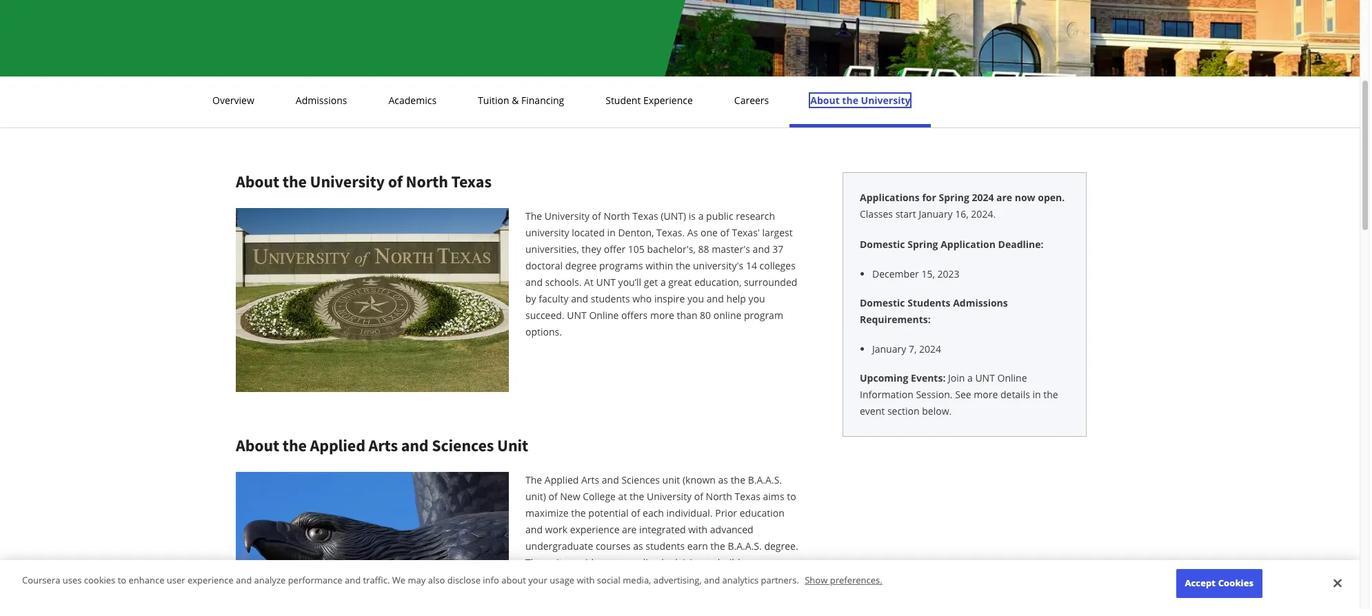 Task type: locate. For each thing, give the bounding box(es) containing it.
0 vertical spatial texas
[[452, 171, 492, 192]]

show preferences. link
[[805, 575, 883, 587]]

unit)
[[526, 490, 546, 504]]

80
[[700, 309, 711, 322]]

about
[[502, 575, 526, 587]]

0 horizontal spatial january
[[873, 343, 907, 356]]

accept cookies button
[[1177, 570, 1263, 599]]

0 horizontal spatial to
[[118, 575, 126, 587]]

3 the from the top
[[526, 557, 542, 570]]

january 7, 2024
[[873, 343, 942, 356]]

2024 up 2024.
[[972, 191, 994, 204]]

0 vertical spatial more
[[651, 309, 675, 322]]

0 vertical spatial january
[[919, 208, 953, 221]]

january down the for
[[919, 208, 953, 221]]

texas'
[[732, 226, 760, 239]]

2 horizontal spatial unt
[[976, 372, 996, 385]]

0 horizontal spatial online
[[589, 309, 619, 322]]

0 horizontal spatial texas
[[452, 171, 492, 192]]

online left offers
[[589, 309, 619, 322]]

1 vertical spatial north
[[604, 210, 630, 223]]

(known
[[683, 474, 716, 487]]

0 horizontal spatial experience
[[188, 575, 234, 587]]

1 vertical spatial in
[[1033, 388, 1042, 402]]

we
[[392, 575, 406, 587]]

experience inside the applied arts and sciences unit (known as the b.a.a.s. unit) of new college at the university of north texas aims to maximize the potential of each individual. prior education and work experience are integrated with advanced undergraduate courses as students earn the b.a.a.s. degree. the unit provides personalized advising to build on previously acquired academic, workforce/technical, and military credits. focused academic concentrations and an integrative, multidisciplinary core tailor the
[[570, 524, 620, 537]]

student
[[606, 94, 641, 107]]

applications
[[860, 191, 920, 204]]

2 the from the top
[[526, 474, 542, 487]]

1 horizontal spatial january
[[919, 208, 953, 221]]

2 vertical spatial a
[[968, 372, 973, 385]]

1 horizontal spatial experience
[[570, 524, 620, 537]]

about the university
[[811, 94, 911, 107]]

2024 right 7,
[[920, 343, 942, 356]]

b.a.a.s. up on
[[728, 540, 762, 553]]

1 horizontal spatial you
[[749, 293, 766, 306]]

about
[[811, 94, 840, 107], [236, 171, 280, 192], [236, 435, 280, 457]]

1 horizontal spatial texas
[[633, 210, 659, 223]]

sciences left 'unit'
[[432, 435, 494, 457]]

domestic for domestic students admissions requirements:
[[860, 297, 906, 310]]

with inside privacy alert dialog
[[577, 575, 595, 587]]

with up credits.
[[577, 575, 595, 587]]

0 vertical spatial domestic
[[860, 238, 906, 251]]

1 vertical spatial sciences
[[622, 474, 660, 487]]

online up details
[[998, 372, 1028, 385]]

0 horizontal spatial applied
[[310, 435, 366, 457]]

financing
[[522, 94, 565, 107]]

2 vertical spatial the
[[526, 557, 542, 570]]

sciences up the "at"
[[622, 474, 660, 487]]

start
[[896, 208, 917, 221]]

spring up the 15, on the right
[[908, 238, 939, 251]]

1 vertical spatial students
[[646, 540, 685, 553]]

potential
[[589, 507, 629, 520]]

sciences
[[432, 435, 494, 457], [622, 474, 660, 487]]

prior
[[716, 507, 738, 520]]

domestic down classes
[[860, 238, 906, 251]]

0 vertical spatial students
[[591, 293, 630, 306]]

january
[[919, 208, 953, 221], [873, 343, 907, 356]]

the up unit)
[[526, 474, 542, 487]]

may
[[408, 575, 426, 587]]

0 vertical spatial the
[[526, 210, 542, 223]]

spring up 16,
[[939, 191, 970, 204]]

0 vertical spatial with
[[689, 524, 708, 537]]

to up workforce/technical,
[[706, 557, 715, 570]]

help
[[727, 293, 746, 306]]

0 vertical spatial experience
[[570, 524, 620, 537]]

now
[[1015, 191, 1036, 204]]

schools.
[[545, 276, 582, 289]]

1 horizontal spatial unt
[[596, 276, 616, 289]]

0 vertical spatial applied
[[310, 435, 366, 457]]

analyze
[[254, 575, 286, 587]]

admissions link
[[292, 94, 351, 107]]

1 horizontal spatial spring
[[939, 191, 970, 204]]

are inside "applications for spring 2024 are now open. classes start january 16, 2024."
[[997, 191, 1013, 204]]

students down 'you'll'
[[591, 293, 630, 306]]

as
[[688, 226, 699, 239]]

1 horizontal spatial a
[[699, 210, 704, 223]]

a right 'is'
[[699, 210, 704, 223]]

0 horizontal spatial with
[[577, 575, 595, 587]]

north inside the applied arts and sciences unit (known as the b.a.a.s. unit) of new college at the university of north texas aims to maximize the potential of each individual. prior education and work experience are integrated with advanced undergraduate courses as students earn the b.a.a.s. degree. the unit provides personalized advising to build on previously acquired academic, workforce/technical, and military credits. focused academic concentrations and an integrative, multidisciplinary core tailor the
[[706, 490, 733, 504]]

0 vertical spatial online
[[589, 309, 619, 322]]

1 horizontal spatial students
[[646, 540, 685, 553]]

1 vertical spatial are
[[622, 524, 637, 537]]

2 vertical spatial to
[[118, 575, 126, 587]]

offers
[[622, 309, 648, 322]]

undergraduate
[[526, 540, 594, 553]]

1 vertical spatial texas
[[633, 210, 659, 223]]

experience
[[570, 524, 620, 537], [188, 575, 234, 587]]

experience right user
[[188, 575, 234, 587]]

the inside the university of north texas (unt) is a public research university located in denton, texas. as one of texas' largest universities, they offer 105 bachelor's, 88 master's and 37 doctoral degree programs within the university's 14 colleges and schools. at unt you'll get a great education, surrounded by faculty and students who inspire you and help you succeed. unt online offers more than 80 online program options.
[[526, 210, 542, 223]]

1 vertical spatial a
[[661, 276, 666, 289]]

applied
[[310, 435, 366, 457], [545, 474, 579, 487]]

denton,
[[618, 226, 654, 239]]

0 horizontal spatial admissions
[[296, 94, 347, 107]]

the inside join a unt online information session. see more details in the event section below.
[[1044, 388, 1059, 402]]

with up earn
[[689, 524, 708, 537]]

info
[[483, 575, 499, 587]]

2 horizontal spatial north
[[706, 490, 733, 504]]

information
[[860, 388, 914, 402]]

b.a.a.s.
[[748, 474, 782, 487], [728, 540, 762, 553]]

students inside the applied arts and sciences unit (known as the b.a.a.s. unit) of new college at the university of north texas aims to maximize the potential of each individual. prior education and work experience are integrated with advanced undergraduate courses as students earn the b.a.a.s. degree. the unit provides personalized advising to build on previously acquired academic, workforce/technical, and military credits. focused academic concentrations and an integrative, multidisciplinary core tailor the
[[646, 540, 685, 553]]

1 horizontal spatial in
[[1033, 388, 1042, 402]]

a right join
[[968, 372, 973, 385]]

1 vertical spatial admissions
[[954, 297, 1009, 310]]

0 horizontal spatial in
[[608, 226, 616, 239]]

0 horizontal spatial spring
[[908, 238, 939, 251]]

0 vertical spatial spring
[[939, 191, 970, 204]]

experience
[[644, 94, 693, 107]]

2 vertical spatial about
[[236, 435, 280, 457]]

individual.
[[667, 507, 713, 520]]

cookies
[[1219, 578, 1254, 590]]

1 domestic from the top
[[860, 238, 906, 251]]

requirements:
[[860, 313, 931, 326]]

new
[[560, 490, 581, 504]]

0 vertical spatial in
[[608, 226, 616, 239]]

in right details
[[1033, 388, 1042, 402]]

in up offer
[[608, 226, 616, 239]]

credits.
[[562, 590, 595, 603]]

37
[[773, 243, 784, 256]]

the up your on the bottom of page
[[526, 557, 542, 570]]

0 horizontal spatial 2024
[[920, 343, 942, 356]]

the for about the university of north texas
[[526, 210, 542, 223]]

1 horizontal spatial admissions
[[954, 297, 1009, 310]]

1 the from the top
[[526, 210, 542, 223]]

the up university
[[526, 210, 542, 223]]

b.a.a.s. up aims
[[748, 474, 782, 487]]

you
[[688, 293, 705, 306], [749, 293, 766, 306]]

inspire
[[655, 293, 685, 306]]

you up program in the right bottom of the page
[[749, 293, 766, 306]]

user
[[167, 575, 185, 587]]

as up personalized
[[633, 540, 643, 553]]

analytics
[[723, 575, 759, 587]]

session.
[[916, 388, 953, 402]]

0 horizontal spatial unit
[[545, 557, 563, 570]]

a right get
[[661, 276, 666, 289]]

domestic spring application deadline:
[[860, 238, 1044, 251]]

degree.
[[765, 540, 799, 553]]

2 vertical spatial north
[[706, 490, 733, 504]]

careers
[[735, 94, 769, 107]]

get
[[644, 276, 658, 289]]

workforce/technical,
[[664, 573, 756, 586]]

join a unt online information session. see more details in the event section below.
[[860, 372, 1059, 418]]

0 vertical spatial sciences
[[432, 435, 494, 457]]

privacy alert dialog
[[0, 561, 1361, 610]]

to right aims
[[787, 490, 797, 504]]

1 horizontal spatial with
[[689, 524, 708, 537]]

more down 'inspire'
[[651, 309, 675, 322]]

0 vertical spatial north
[[406, 171, 448, 192]]

the university of north texas (unt) is a public research university located in denton, texas. as one of texas' largest universities, they offer 105 bachelor's, 88 master's and 37 doctoral degree programs within the university's 14 colleges and schools. at unt you'll get a great education, surrounded by faculty and students who inspire you and help you succeed. unt online offers more than 80 online program options.
[[526, 210, 798, 339]]

1 horizontal spatial to
[[706, 557, 715, 570]]

experience down potential
[[570, 524, 620, 537]]

unt down faculty
[[567, 309, 587, 322]]

0 vertical spatial a
[[699, 210, 704, 223]]

as right (known on the bottom of page
[[719, 474, 729, 487]]

0 vertical spatial arts
[[369, 435, 398, 457]]

1 vertical spatial about
[[236, 171, 280, 192]]

are up courses
[[622, 524, 637, 537]]

january left 7,
[[873, 343, 907, 356]]

0 horizontal spatial students
[[591, 293, 630, 306]]

1 horizontal spatial online
[[998, 372, 1028, 385]]

events:
[[911, 372, 946, 385]]

1 horizontal spatial north
[[604, 210, 630, 223]]

core
[[655, 606, 675, 610]]

unit up previously
[[545, 557, 563, 570]]

domestic inside domestic students admissions requirements:
[[860, 297, 906, 310]]

2024 inside list item
[[920, 343, 942, 356]]

0 vertical spatial 2024
[[972, 191, 994, 204]]

1 vertical spatial applied
[[545, 474, 579, 487]]

0 vertical spatial are
[[997, 191, 1013, 204]]

in inside join a unt online information session. see more details in the event section below.
[[1033, 388, 1042, 402]]

88
[[699, 243, 710, 256]]

located
[[572, 226, 605, 239]]

more inside join a unt online information session. see more details in the event section below.
[[974, 388, 999, 402]]

as
[[719, 474, 729, 487], [633, 540, 643, 553]]

domestic up 'requirements:'
[[860, 297, 906, 310]]

texas inside the applied arts and sciences unit (known as the b.a.a.s. unit) of new college at the university of north texas aims to maximize the potential of each individual. prior education and work experience are integrated with advanced undergraduate courses as students earn the b.a.a.s. degree. the unit provides personalized advising to build on previously acquired academic, workforce/technical, and military credits. focused academic concentrations and an integrative, multidisciplinary core tailor the
[[735, 490, 761, 504]]

disclose
[[448, 575, 481, 587]]

to right cookies
[[118, 575, 126, 587]]

are left now
[[997, 191, 1013, 204]]

unt right join
[[976, 372, 996, 385]]

you up than
[[688, 293, 705, 306]]

2 horizontal spatial texas
[[735, 490, 761, 504]]

upcoming
[[860, 372, 909, 385]]

0 horizontal spatial are
[[622, 524, 637, 537]]

2024
[[972, 191, 994, 204], [920, 343, 942, 356]]

tuition & financing link
[[474, 94, 569, 107]]

unit left (known on the bottom of page
[[663, 474, 680, 487]]

2 horizontal spatial a
[[968, 372, 973, 385]]

1 horizontal spatial more
[[974, 388, 999, 402]]

online
[[589, 309, 619, 322], [998, 372, 1028, 385]]

(unt)
[[661, 210, 687, 223]]

2 vertical spatial texas
[[735, 490, 761, 504]]

december 15, 2023 list item
[[873, 267, 1070, 281]]

2 vertical spatial unt
[[976, 372, 996, 385]]

1 vertical spatial the
[[526, 474, 542, 487]]

0 horizontal spatial as
[[633, 540, 643, 553]]

1 horizontal spatial are
[[997, 191, 1013, 204]]

1 vertical spatial january
[[873, 343, 907, 356]]

who
[[633, 293, 652, 306]]

2024 inside "applications for spring 2024 are now open. classes start january 16, 2024."
[[972, 191, 994, 204]]

arts inside the applied arts and sciences unit (known as the b.a.a.s. unit) of new college at the university of north texas aims to maximize the potential of each individual. prior education and work experience are integrated with advanced undergraduate courses as students earn the b.a.a.s. degree. the unit provides personalized advising to build on previously acquired academic, workforce/technical, and military credits. focused academic concentrations and an integrative, multidisciplinary core tailor the
[[582, 474, 600, 487]]

more right see
[[974, 388, 999, 402]]

about the university link
[[807, 94, 915, 107]]

0 vertical spatial unit
[[663, 474, 680, 487]]

1 vertical spatial b.a.a.s.
[[728, 540, 762, 553]]

domestic
[[860, 238, 906, 251], [860, 297, 906, 310]]

1 vertical spatial domestic
[[860, 297, 906, 310]]

succeed.
[[526, 309, 565, 322]]

1 vertical spatial more
[[974, 388, 999, 402]]

arts
[[369, 435, 398, 457], [582, 474, 600, 487]]

largest
[[763, 226, 793, 239]]

0 horizontal spatial more
[[651, 309, 675, 322]]

1 horizontal spatial 2024
[[972, 191, 994, 204]]

universities,
[[526, 243, 580, 256]]

tailor
[[677, 606, 701, 610]]

0 horizontal spatial north
[[406, 171, 448, 192]]

1 horizontal spatial sciences
[[622, 474, 660, 487]]

event
[[860, 405, 885, 418]]

unt right at
[[596, 276, 616, 289]]

1 vertical spatial online
[[998, 372, 1028, 385]]

university
[[861, 94, 911, 107], [310, 171, 385, 192], [545, 210, 590, 223], [647, 490, 692, 504]]

0 vertical spatial about
[[811, 94, 840, 107]]

with
[[689, 524, 708, 537], [577, 575, 595, 587]]

coursera uses cookies to enhance user experience and analyze performance and traffic. we may also disclose info about your usage with social media, advertising, and analytics partners. show preferences.
[[22, 575, 883, 587]]

status
[[843, 0, 1169, 30]]

0 horizontal spatial arts
[[369, 435, 398, 457]]

1 vertical spatial with
[[577, 575, 595, 587]]

2 domestic from the top
[[860, 297, 906, 310]]

1 horizontal spatial arts
[[582, 474, 600, 487]]

spring inside "applications for spring 2024 are now open. classes start january 16, 2024."
[[939, 191, 970, 204]]

academic
[[637, 590, 680, 603]]

to
[[787, 490, 797, 504], [706, 557, 715, 570], [118, 575, 126, 587]]

0 vertical spatial unt
[[596, 276, 616, 289]]

students down integrated
[[646, 540, 685, 553]]

1 vertical spatial 2024
[[920, 343, 942, 356]]

1 vertical spatial spring
[[908, 238, 939, 251]]

1 vertical spatial experience
[[188, 575, 234, 587]]

0 horizontal spatial unt
[[567, 309, 587, 322]]

university's
[[693, 259, 744, 273]]



Task type: describe. For each thing, give the bounding box(es) containing it.
applied inside the applied arts and sciences unit (known as the b.a.a.s. unit) of new college at the university of north texas aims to maximize the potential of each individual. prior education and work experience are integrated with advanced undergraduate courses as students earn the b.a.a.s. degree. the unit provides personalized advising to build on previously acquired academic, workforce/technical, and military credits. focused academic concentrations and an integrative, multidisciplinary core tailor the
[[545, 474, 579, 487]]

program
[[744, 309, 784, 322]]

advising
[[667, 557, 704, 570]]

a inside join a unt online information session. see more details in the event section below.
[[968, 372, 973, 385]]

below.
[[923, 405, 952, 418]]

16,
[[956, 208, 969, 221]]

1 you from the left
[[688, 293, 705, 306]]

domestic students admissions requirements:
[[860, 297, 1009, 326]]

december
[[873, 268, 920, 281]]

maximize
[[526, 507, 569, 520]]

at
[[584, 276, 594, 289]]

integrative,
[[526, 606, 576, 610]]

programs
[[600, 259, 643, 273]]

your
[[529, 575, 548, 587]]

you'll
[[619, 276, 642, 289]]

social
[[597, 575, 621, 587]]

performance
[[288, 575, 343, 587]]

they
[[582, 243, 602, 256]]

online inside the university of north texas (unt) is a public research university located in denton, texas. as one of texas' largest universities, they offer 105 bachelor's, 88 master's and 37 doctoral degree programs within the university's 14 colleges and schools. at unt you'll get a great education, surrounded by faculty and students who inspire you and help you succeed. unt online offers more than 80 online program options.
[[589, 309, 619, 322]]

usage
[[550, 575, 575, 587]]

the for about the applied arts and sciences unit
[[526, 474, 542, 487]]

1 vertical spatial unt
[[567, 309, 587, 322]]

enhance
[[129, 575, 165, 587]]

0 horizontal spatial a
[[661, 276, 666, 289]]

more inside the university of north texas (unt) is a public research university located in denton, texas. as one of texas' largest universities, they offer 105 bachelor's, 88 master's and 37 doctoral degree programs within the university's 14 colleges and schools. at unt you'll get a great education, surrounded by faculty and students who inspire you and help you succeed. unt online offers more than 80 online program options.
[[651, 309, 675, 322]]

texas inside the university of north texas (unt) is a public research university located in denton, texas. as one of texas' largest universities, they offer 105 bachelor's, 88 master's and 37 doctoral degree programs within the university's 14 colleges and schools. at unt you'll get a great education, surrounded by faculty and students who inspire you and help you succeed. unt online offers more than 80 online program options.
[[633, 210, 659, 223]]

2 you from the left
[[749, 293, 766, 306]]

about for about the applied arts and sciences unit
[[236, 435, 280, 457]]

unt inside join a unt online information session. see more details in the event section below.
[[976, 372, 996, 385]]

1 vertical spatial unit
[[545, 557, 563, 570]]

admissions inside domestic students admissions requirements:
[[954, 297, 1009, 310]]

january inside list item
[[873, 343, 907, 356]]

advertising,
[[654, 575, 702, 587]]

accept cookies
[[1186, 578, 1254, 590]]

build
[[718, 557, 741, 570]]

deadline:
[[999, 238, 1044, 251]]

also
[[428, 575, 445, 587]]

january 7, 2024 list item
[[873, 342, 1070, 357]]

cookies
[[84, 575, 115, 587]]

0 horizontal spatial sciences
[[432, 435, 494, 457]]

14
[[746, 259, 757, 273]]

work
[[545, 524, 568, 537]]

courses
[[596, 540, 631, 553]]

north inside the university of north texas (unt) is a public research university located in denton, texas. as one of texas' largest universities, they offer 105 bachelor's, 88 master's and 37 doctoral degree programs within the university's 14 colleges and schools. at unt you'll get a great education, surrounded by faculty and students who inspire you and help you succeed. unt online offers more than 80 online program options.
[[604, 210, 630, 223]]

&
[[512, 94, 519, 107]]

offer
[[604, 243, 626, 256]]

to inside privacy alert dialog
[[118, 575, 126, 587]]

within
[[646, 259, 674, 273]]

january inside "applications for spring 2024 are now open. classes start january 16, 2024."
[[919, 208, 953, 221]]

traffic.
[[363, 575, 390, 587]]

2023
[[938, 268, 960, 281]]

15,
[[922, 268, 935, 281]]

provides
[[565, 557, 604, 570]]

overview
[[212, 94, 254, 107]]

acquired
[[574, 573, 614, 586]]

careers link
[[731, 94, 774, 107]]

0 vertical spatial as
[[719, 474, 729, 487]]

is
[[689, 210, 696, 223]]

experience inside privacy alert dialog
[[188, 575, 234, 587]]

the inside the university of north texas (unt) is a public research university located in denton, texas. as one of texas' largest universities, they offer 105 bachelor's, 88 master's and 37 doctoral degree programs within the university's 14 colleges and schools. at unt you'll get a great education, surrounded by faculty and students who inspire you and help you succeed. unt online offers more than 80 online program options.
[[676, 259, 691, 273]]

accept
[[1186, 578, 1216, 590]]

academic,
[[617, 573, 662, 586]]

students
[[908, 297, 951, 310]]

domestic for domestic spring application deadline:
[[860, 238, 906, 251]]

by
[[526, 293, 537, 306]]

join
[[949, 372, 965, 385]]

texas.
[[657, 226, 685, 239]]

1 horizontal spatial unit
[[663, 474, 680, 487]]

online inside join a unt online information session. see more details in the event section below.
[[998, 372, 1028, 385]]

education,
[[695, 276, 742, 289]]

students inside the university of north texas (unt) is a public research university located in denton, texas. as one of texas' largest universities, they offer 105 bachelor's, 88 master's and 37 doctoral degree programs within the university's 14 colleges and schools. at unt you'll get a great education, surrounded by faculty and students who inspire you and help you succeed. unt online offers more than 80 online program options.
[[591, 293, 630, 306]]

university inside the applied arts and sciences unit (known as the b.a.a.s. unit) of new college at the university of north texas aims to maximize the potential of each individual. prior education and work experience are integrated with advanced undergraduate courses as students earn the b.a.a.s. degree. the unit provides personalized advising to build on previously acquired academic, workforce/technical, and military credits. focused academic concentrations and an integrative, multidisciplinary core tailor the
[[647, 490, 692, 504]]

in inside the university of north texas (unt) is a public research university located in denton, texas. as one of texas' largest universities, they offer 105 bachelor's, 88 master's and 37 doctoral degree programs within the university's 14 colleges and schools. at unt you'll get a great education, surrounded by faculty and students who inspire you and help you succeed. unt online offers more than 80 online program options.
[[608, 226, 616, 239]]

at
[[619, 490, 627, 504]]

tuition & financing
[[478, 94, 565, 107]]

academics link
[[385, 94, 441, 107]]

about for about the university of north texas
[[236, 171, 280, 192]]

coursera
[[22, 575, 60, 587]]

concentrations
[[683, 590, 750, 603]]

an
[[772, 590, 783, 603]]

doctoral
[[526, 259, 563, 273]]

with inside the applied arts and sciences unit (known as the b.a.a.s. unit) of new college at the university of north texas aims to maximize the potential of each individual. prior education and work experience are integrated with advanced undergraduate courses as students earn the b.a.a.s. degree. the unit provides personalized advising to build on previously acquired academic, workforce/technical, and military credits. focused academic concentrations and an integrative, multidisciplinary core tailor the
[[689, 524, 708, 537]]

each
[[643, 507, 664, 520]]

options.
[[526, 326, 562, 339]]

great
[[669, 276, 692, 289]]

for
[[923, 191, 937, 204]]

about for about the university
[[811, 94, 840, 107]]

public
[[707, 210, 734, 223]]

7,
[[909, 343, 917, 356]]

education
[[740, 507, 785, 520]]

classes
[[860, 208, 894, 221]]

personalized
[[607, 557, 664, 570]]

are inside the applied arts and sciences unit (known as the b.a.a.s. unit) of new college at the university of north texas aims to maximize the potential of each individual. prior education and work experience are integrated with advanced undergraduate courses as students earn the b.a.a.s. degree. the unit provides personalized advising to build on previously acquired academic, workforce/technical, and military credits. focused academic concentrations and an integrative, multidisciplinary core tailor the
[[622, 524, 637, 537]]

1 vertical spatial to
[[706, 557, 715, 570]]

0 vertical spatial b.a.a.s.
[[748, 474, 782, 487]]

1 vertical spatial as
[[633, 540, 643, 553]]

the applied arts and sciences unit (known as the b.a.a.s. unit) of new college at the university of north texas aims to maximize the potential of each individual. prior education and work experience are integrated with advanced undergraduate courses as students earn the b.a.a.s. degree. the unit provides personalized advising to build on previously acquired academic, workforce/technical, and military credits. focused academic concentrations and an integrative, multidisciplinary core tailor the
[[526, 474, 799, 610]]

applications for spring 2024 are now open. classes start january 16, 2024.
[[860, 191, 1065, 221]]

0 vertical spatial admissions
[[296, 94, 347, 107]]

tuition
[[478, 94, 510, 107]]

open.
[[1039, 191, 1065, 204]]

uses
[[63, 575, 82, 587]]

advanced
[[711, 524, 754, 537]]

sciences inside the applied arts and sciences unit (known as the b.a.a.s. unit) of new college at the university of north texas aims to maximize the potential of each individual. prior education and work experience are integrated with advanced undergraduate courses as students earn the b.a.a.s. degree. the unit provides personalized advising to build on previously acquired academic, workforce/technical, and military credits. focused academic concentrations and an integrative, multidisciplinary core tailor the
[[622, 474, 660, 487]]

university inside the university of north texas (unt) is a public research university located in denton, texas. as one of texas' largest universities, they offer 105 bachelor's, 88 master's and 37 doctoral degree programs within the university's 14 colleges and schools. at unt you'll get a great education, surrounded by faculty and students who inspire you and help you succeed. unt online offers more than 80 online program options.
[[545, 210, 590, 223]]

0 vertical spatial to
[[787, 490, 797, 504]]

application
[[941, 238, 996, 251]]

bachelor's,
[[648, 243, 696, 256]]

december 15, 2023
[[873, 268, 960, 281]]

academics
[[389, 94, 437, 107]]



Task type: vqa. For each thing, say whether or not it's contained in the screenshot.
Bachelor'S,
yes



